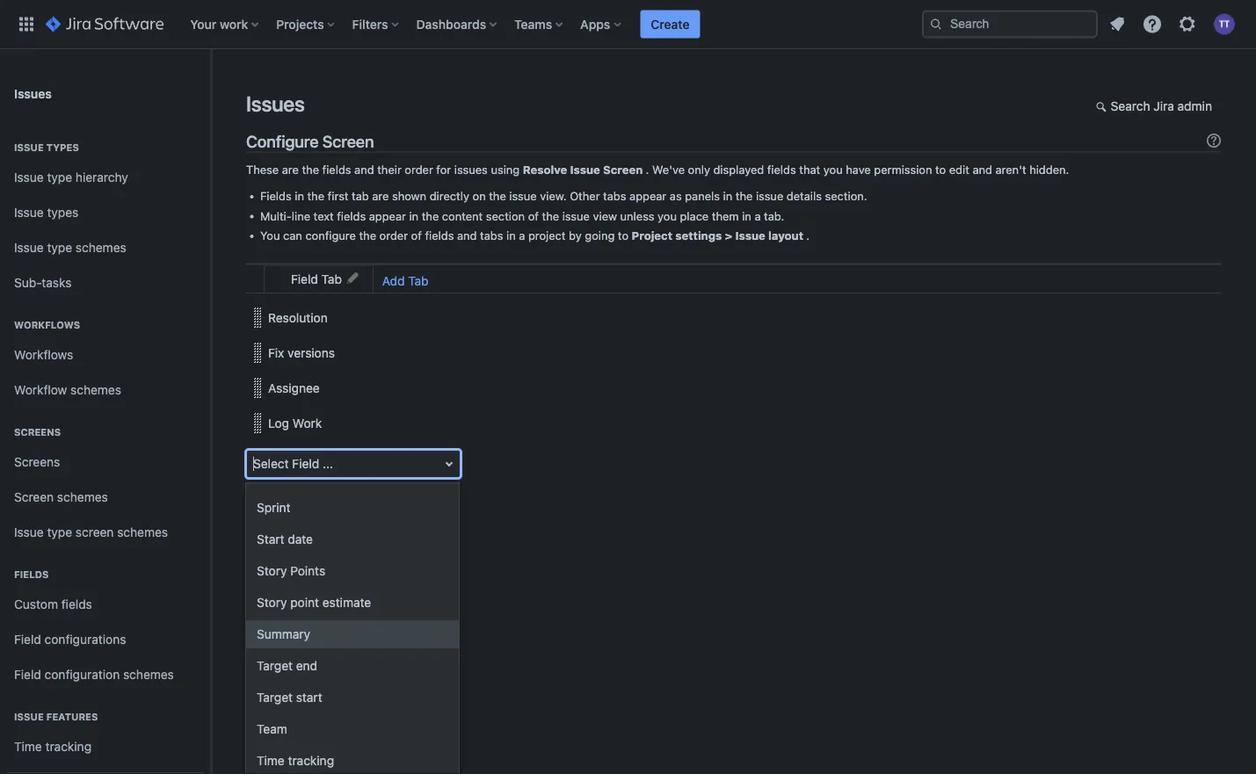 Task type: describe. For each thing, give the bounding box(es) containing it.
summary link
[[246, 621, 459, 649]]

small image
[[1096, 99, 1111, 113]]

story points
[[257, 564, 326, 579]]

issue for issue features
[[14, 712, 44, 723]]

workflows for workflows link
[[14, 348, 73, 362]]

list box containing security level
[[246, 463, 459, 775]]

issue for issue type screen schemes
[[14, 526, 44, 540]]

create
[[651, 17, 690, 31]]

workflows link
[[7, 338, 204, 373]]

story for story point estimate
[[257, 596, 287, 610]]

screens group
[[7, 408, 204, 556]]

create button
[[641, 10, 700, 38]]

hidden.
[[1030, 163, 1070, 176]]

issue type schemes link
[[7, 230, 204, 266]]

fields inside group
[[61, 598, 92, 612]]

unless
[[621, 209, 655, 222]]

security
[[257, 469, 304, 484]]

in up line
[[295, 189, 304, 203]]

projects button
[[271, 10, 342, 38]]

you
[[260, 229, 280, 242]]

we've
[[653, 163, 685, 176]]

workflow
[[14, 383, 67, 398]]

panels
[[685, 189, 720, 203]]

level
[[307, 469, 336, 484]]

screen.
[[390, 484, 427, 496]]

target start
[[257, 691, 322, 705]]

your work
[[190, 17, 248, 31]]

2 horizontal spatial issue
[[756, 189, 784, 203]]

screens for screens link
[[14, 455, 60, 470]]

search jira admin
[[1111, 99, 1213, 113]]

line
[[292, 209, 311, 222]]

have
[[846, 163, 871, 176]]

select a field to add it to the screen.
[[246, 484, 427, 496]]

0 horizontal spatial .
[[646, 163, 649, 176]]

target for target end
[[257, 659, 293, 674]]

permission
[[875, 163, 933, 176]]

to right it
[[358, 484, 368, 496]]

1 horizontal spatial screen
[[323, 132, 374, 151]]

configurations
[[45, 633, 126, 647]]

tab.
[[764, 209, 785, 222]]

admin
[[1178, 99, 1213, 113]]

add tab link
[[374, 269, 438, 293]]

select
[[246, 484, 278, 496]]

issue for issue type schemes
[[14, 241, 44, 255]]

sub-tasks
[[14, 276, 72, 290]]

screen inside group
[[14, 490, 54, 505]]

settings
[[676, 229, 722, 242]]

1 vertical spatial tabs
[[480, 229, 503, 242]]

project
[[529, 229, 566, 242]]

view.
[[540, 189, 567, 203]]

search
[[1111, 99, 1151, 113]]

workflows for "workflows" group
[[14, 320, 80, 331]]

sprint link
[[246, 494, 459, 522]]

sub-tasks link
[[7, 266, 204, 301]]

issue for issue types
[[14, 142, 44, 153]]

field
[[289, 484, 311, 496]]

1 horizontal spatial time
[[257, 754, 285, 769]]

search image
[[930, 17, 944, 31]]

features
[[46, 712, 98, 723]]

field for field configuration schemes
[[14, 668, 41, 683]]

0 horizontal spatial are
[[282, 163, 299, 176]]

projects
[[276, 17, 324, 31]]

time inside issue features group
[[14, 740, 42, 755]]

time tracking inside issue features group
[[14, 740, 92, 755]]

to left add
[[314, 484, 324, 496]]

configure screen
[[246, 132, 374, 151]]

0 horizontal spatial issue
[[510, 189, 537, 203]]

schemes inside issue types group
[[76, 241, 126, 255]]

to inside fields in the first tab are shown directly on the issue view. other tabs appear as panels in the issue details section. multi-line text fields appear in the content section of the issue view unless you place them in a tab. you can configure the order of fields and tabs in a project by going to project settings > issue layout .
[[618, 229, 629, 242]]

going
[[585, 229, 615, 242]]

issue features
[[14, 712, 98, 723]]

start
[[296, 691, 322, 705]]

other
[[570, 189, 600, 203]]

custom fields link
[[7, 588, 204, 623]]

issue types
[[14, 142, 79, 153]]

edit
[[950, 163, 970, 176]]

2 horizontal spatial and
[[973, 163, 993, 176]]

type for hierarchy
[[47, 170, 72, 185]]

configuration
[[45, 668, 120, 683]]

can
[[283, 229, 302, 242]]

configure
[[246, 132, 319, 151]]

issue type hierarchy
[[14, 170, 128, 185]]

these
[[246, 163, 279, 176]]

shown
[[392, 189, 427, 203]]

screen schemes
[[14, 490, 108, 505]]

custom
[[14, 598, 58, 612]]

the down "configure screen"
[[302, 163, 319, 176]]

0 vertical spatial appear
[[630, 189, 667, 203]]

fields down content
[[425, 229, 454, 242]]

it
[[349, 484, 355, 496]]

team link
[[246, 716, 459, 744]]

security level
[[257, 469, 336, 484]]

types
[[47, 205, 79, 220]]

fields up first
[[322, 163, 351, 176]]

field for field tab
[[291, 272, 318, 286]]

field tab link
[[264, 265, 374, 292]]

1 horizontal spatial a
[[519, 229, 525, 242]]

aren't
[[996, 163, 1027, 176]]

screen
[[76, 526, 114, 540]]

the right it
[[371, 484, 387, 496]]

estimate
[[323, 596, 371, 610]]

in down shown
[[409, 209, 419, 222]]

tasks
[[42, 276, 72, 290]]

schemes inside fields group
[[123, 668, 174, 683]]

help image
[[1142, 14, 1164, 35]]

field tab
[[291, 272, 342, 286]]

1 horizontal spatial issues
[[246, 91, 305, 116]]

first
[[328, 189, 349, 203]]

fields group
[[7, 551, 204, 698]]

your profile and settings image
[[1215, 14, 1236, 35]]

2 vertical spatial a
[[281, 484, 286, 496]]

text
[[314, 209, 334, 222]]

tab for field tab
[[322, 272, 342, 286]]

teams button
[[509, 10, 570, 38]]

multi-
[[260, 209, 292, 222]]

workflow schemes link
[[7, 373, 204, 408]]

apps button
[[575, 10, 628, 38]]

type for screen
[[47, 526, 72, 540]]

the right configure
[[359, 229, 376, 242]]

start date
[[257, 533, 313, 547]]

on
[[473, 189, 486, 203]]

fields down tab
[[337, 209, 366, 222]]

your
[[190, 17, 217, 31]]

log
[[268, 416, 289, 431]]

>
[[725, 229, 733, 242]]

appswitcher icon image
[[16, 14, 37, 35]]

field for field configurations
[[14, 633, 41, 647]]

apps
[[581, 17, 611, 31]]

your work button
[[185, 10, 266, 38]]

as
[[670, 189, 682, 203]]

Select Field ... text field
[[246, 450, 461, 478]]

filters button
[[347, 10, 406, 38]]

in up them at the right top
[[723, 189, 733, 203]]

issues
[[455, 163, 488, 176]]

0 horizontal spatial and
[[355, 163, 374, 176]]



Task type: vqa. For each thing, say whether or not it's contained in the screenshot.
MORE image
no



Task type: locate. For each thing, give the bounding box(es) containing it.
1 target from the top
[[257, 659, 293, 674]]

issue inside 'screens' group
[[14, 526, 44, 540]]

in down 'section'
[[507, 229, 516, 242]]

workflows inside workflows link
[[14, 348, 73, 362]]

type inside issue type screen schemes link
[[47, 526, 72, 540]]

start
[[257, 533, 285, 547]]

0 horizontal spatial tabs
[[480, 229, 503, 242]]

content
[[442, 209, 483, 222]]

Search field
[[923, 10, 1098, 38]]

2 screens from the top
[[14, 455, 60, 470]]

target up team
[[257, 691, 293, 705]]

0 horizontal spatial time tracking link
[[7, 730, 204, 765]]

0 horizontal spatial time tracking
[[14, 740, 92, 755]]

using
[[491, 163, 520, 176]]

tracking down features
[[45, 740, 92, 755]]

target inside "link"
[[257, 659, 293, 674]]

fields up 'custom'
[[14, 569, 49, 581]]

for
[[437, 163, 451, 176]]

you
[[824, 163, 843, 176], [658, 209, 677, 222]]

issue inside group
[[14, 712, 44, 723]]

field inside field configurations link
[[14, 633, 41, 647]]

fields inside group
[[14, 569, 49, 581]]

field inside the field tab link
[[291, 272, 318, 286]]

0 horizontal spatial a
[[281, 484, 286, 496]]

issue up "tab."
[[756, 189, 784, 203]]

assignee
[[268, 381, 320, 396]]

appear
[[630, 189, 667, 203], [369, 209, 406, 222]]

1 vertical spatial .
[[807, 229, 810, 242]]

a left project
[[519, 229, 525, 242]]

screen up first
[[323, 132, 374, 151]]

appear down shown
[[369, 209, 406, 222]]

section
[[486, 209, 525, 222]]

screens for 'screens' group
[[14, 427, 61, 438]]

field configuration schemes link
[[7, 658, 204, 693]]

1 vertical spatial fields
[[14, 569, 49, 581]]

fields
[[260, 189, 292, 203], [14, 569, 49, 581]]

0 vertical spatial you
[[824, 163, 843, 176]]

their
[[378, 163, 402, 176]]

search jira admin link
[[1088, 93, 1222, 121]]

1 vertical spatial are
[[372, 189, 389, 203]]

2 horizontal spatial screen
[[603, 163, 643, 176]]

1 vertical spatial field
[[14, 633, 41, 647]]

1 vertical spatial screens
[[14, 455, 60, 470]]

type for schemes
[[47, 241, 72, 255]]

and down content
[[457, 229, 477, 242]]

. left we've
[[646, 163, 649, 176]]

order left for
[[405, 163, 433, 176]]

0 vertical spatial tabs
[[603, 189, 627, 203]]

0 horizontal spatial you
[[658, 209, 677, 222]]

3 type from the top
[[47, 526, 72, 540]]

appear up unless
[[630, 189, 667, 203]]

tab
[[352, 189, 369, 203]]

the right on
[[489, 189, 506, 203]]

section.
[[825, 189, 868, 203]]

target left end on the bottom left of page
[[257, 659, 293, 674]]

0 vertical spatial field
[[291, 272, 318, 286]]

story point estimate link
[[246, 589, 459, 617]]

field configurations link
[[7, 623, 204, 658]]

field configuration schemes
[[14, 668, 174, 683]]

in
[[295, 189, 304, 203], [723, 189, 733, 203], [409, 209, 419, 222], [742, 209, 752, 222], [507, 229, 516, 242]]

1 horizontal spatial tracking
[[288, 754, 334, 769]]

0 vertical spatial are
[[282, 163, 299, 176]]

1 story from the top
[[257, 564, 287, 579]]

fields up field configurations at the left bottom of page
[[61, 598, 92, 612]]

end
[[296, 659, 318, 674]]

1 vertical spatial type
[[47, 241, 72, 255]]

add
[[382, 274, 405, 288]]

types
[[46, 142, 79, 153]]

1 vertical spatial of
[[411, 229, 422, 242]]

issue up 'section'
[[510, 189, 537, 203]]

and left their
[[355, 163, 374, 176]]

time down issue features
[[14, 740, 42, 755]]

and
[[355, 163, 374, 176], [973, 163, 993, 176], [457, 229, 477, 242]]

tabs
[[603, 189, 627, 203], [480, 229, 503, 242]]

place
[[680, 209, 709, 222]]

of down shown
[[411, 229, 422, 242]]

banner
[[0, 0, 1257, 49]]

1 horizontal spatial tab
[[408, 274, 429, 288]]

2 story from the top
[[257, 596, 287, 610]]

workflows group
[[7, 301, 204, 413]]

1 horizontal spatial .
[[807, 229, 810, 242]]

issues up issue types
[[14, 86, 52, 100]]

1 horizontal spatial you
[[824, 163, 843, 176]]

versions
[[288, 346, 335, 361]]

field configurations
[[14, 633, 126, 647]]

story inside story point estimate link
[[257, 596, 287, 610]]

1 horizontal spatial issue
[[563, 209, 590, 222]]

type down types
[[47, 170, 72, 185]]

1 vertical spatial workflows
[[14, 348, 73, 362]]

schemes up issue type screen schemes at the bottom left of the page
[[57, 490, 108, 505]]

story points link
[[246, 558, 459, 586]]

field inside field configuration schemes link
[[14, 668, 41, 683]]

banner containing your work
[[0, 0, 1257, 49]]

1 type from the top
[[47, 170, 72, 185]]

time down team
[[257, 754, 285, 769]]

0 horizontal spatial tracking
[[45, 740, 92, 755]]

you inside fields in the first tab are shown directly on the issue view. other tabs appear as panels in the issue details section. multi-line text fields appear in the content section of the issue view unless you place them in a tab. you can configure the order of fields and tabs in a project by going to project settings > issue layout .
[[658, 209, 677, 222]]

0 horizontal spatial tab
[[322, 272, 342, 286]]

jira
[[1154, 99, 1175, 113]]

screen left we've
[[603, 163, 643, 176]]

issue types
[[14, 205, 79, 220]]

. right layout
[[807, 229, 810, 242]]

tracking inside issue features group
[[45, 740, 92, 755]]

workflows up workflow on the left of the page
[[14, 348, 73, 362]]

add
[[327, 484, 346, 496]]

0 vertical spatial screens
[[14, 427, 61, 438]]

1 vertical spatial you
[[658, 209, 677, 222]]

1 vertical spatial target
[[257, 691, 293, 705]]

1 vertical spatial order
[[380, 229, 408, 242]]

type
[[47, 170, 72, 185], [47, 241, 72, 255], [47, 526, 72, 540]]

issue types group
[[7, 123, 204, 306]]

1 vertical spatial appear
[[369, 209, 406, 222]]

fields for fields
[[14, 569, 49, 581]]

1 screens from the top
[[14, 427, 61, 438]]

2 vertical spatial field
[[14, 668, 41, 683]]

work
[[293, 416, 322, 431]]

points
[[290, 564, 326, 579]]

1 vertical spatial screen
[[603, 163, 643, 176]]

type left screen
[[47, 526, 72, 540]]

1 vertical spatial a
[[519, 229, 525, 242]]

issue type schemes
[[14, 241, 126, 255]]

and right edit
[[973, 163, 993, 176]]

0 horizontal spatial appear
[[369, 209, 406, 222]]

1 horizontal spatial and
[[457, 229, 477, 242]]

0 vertical spatial story
[[257, 564, 287, 579]]

type inside issue type schemes link
[[47, 241, 72, 255]]

screens
[[14, 427, 61, 438], [14, 455, 60, 470]]

and inside fields in the first tab are shown directly on the issue view. other tabs appear as panels in the issue details section. multi-line text fields appear in the content section of the issue view unless you place them in a tab. you can configure the order of fields and tabs in a project by going to project settings > issue layout .
[[457, 229, 477, 242]]

2 vertical spatial type
[[47, 526, 72, 540]]

tab left small icon in the left of the page
[[322, 272, 342, 286]]

sidebar navigation image
[[192, 70, 230, 106]]

field
[[291, 272, 318, 286], [14, 633, 41, 647], [14, 668, 41, 683]]

fields up multi-
[[260, 189, 292, 203]]

tab right add
[[408, 274, 429, 288]]

field up resolution
[[291, 272, 318, 286]]

target for target start
[[257, 691, 293, 705]]

of
[[528, 209, 539, 222], [411, 229, 422, 242]]

order down shown
[[380, 229, 408, 242]]

issue inside fields in the first tab are shown directly on the issue view. other tabs appear as panels in the issue details section. multi-line text fields appear in the content section of the issue view unless you place them in a tab. you can configure the order of fields and tabs in a project by going to project settings > issue layout .
[[736, 229, 766, 242]]

2 vertical spatial screen
[[14, 490, 54, 505]]

time tracking link down the 'team' link
[[246, 748, 459, 775]]

fields left that
[[768, 163, 797, 176]]

0 vertical spatial target
[[257, 659, 293, 674]]

1 horizontal spatial are
[[372, 189, 389, 203]]

story for story points
[[257, 564, 287, 579]]

story inside story points "link"
[[257, 564, 287, 579]]

layout
[[769, 229, 804, 242]]

2 target from the top
[[257, 691, 293, 705]]

sub-
[[14, 276, 42, 290]]

type up tasks
[[47, 241, 72, 255]]

jira software image
[[46, 14, 164, 35], [46, 14, 164, 35]]

resolve
[[523, 163, 567, 176]]

tab for add tab
[[408, 274, 429, 288]]

issue for issue types
[[14, 205, 44, 220]]

to left edit
[[936, 163, 947, 176]]

0 vertical spatial screen
[[323, 132, 374, 151]]

2 type from the top
[[47, 241, 72, 255]]

0 vertical spatial fields
[[260, 189, 292, 203]]

issue type screen schemes link
[[7, 515, 204, 551]]

1 workflows from the top
[[14, 320, 80, 331]]

of up project
[[528, 209, 539, 222]]

in right them at the right top
[[742, 209, 752, 222]]

schemes inside "workflows" group
[[70, 383, 121, 398]]

1 horizontal spatial time tracking link
[[246, 748, 459, 775]]

0 vertical spatial order
[[405, 163, 433, 176]]

target end
[[257, 659, 318, 674]]

0 horizontal spatial fields
[[14, 569, 49, 581]]

you down as
[[658, 209, 677, 222]]

the down view.
[[542, 209, 559, 222]]

story left point
[[257, 596, 287, 610]]

tracking down the 'team' link
[[288, 754, 334, 769]]

0 horizontal spatial time
[[14, 740, 42, 755]]

the up 'text'
[[307, 189, 325, 203]]

time tracking down team
[[257, 754, 334, 769]]

tabs down 'section'
[[480, 229, 503, 242]]

story down the start
[[257, 564, 287, 579]]

0 horizontal spatial screen
[[14, 490, 54, 505]]

. inside fields in the first tab are shown directly on the issue view. other tabs appear as panels in the issue details section. multi-line text fields appear in the content section of the issue view unless you place them in a tab. you can configure the order of fields and tabs in a project by going to project settings > issue layout .
[[807, 229, 810, 242]]

time tracking down issue features
[[14, 740, 92, 755]]

are right the these
[[282, 163, 299, 176]]

0 vertical spatial workflows
[[14, 320, 80, 331]]

are right tab
[[372, 189, 389, 203]]

tabs up view
[[603, 189, 627, 203]]

field down 'custom'
[[14, 633, 41, 647]]

order inside fields in the first tab are shown directly on the issue view. other tabs appear as panels in the issue details section. multi-line text fields appear in the content section of the issue view unless you place them in a tab. you can configure the order of fields and tabs in a project by going to project settings > issue layout .
[[380, 229, 408, 242]]

a left "tab."
[[755, 209, 761, 222]]

the up them at the right top
[[736, 189, 753, 203]]

start date link
[[246, 526, 459, 554]]

that
[[800, 163, 821, 176]]

issue
[[510, 189, 537, 203], [756, 189, 784, 203], [563, 209, 590, 222]]

view
[[593, 209, 617, 222]]

schemes down workflows link
[[70, 383, 121, 398]]

teams
[[515, 17, 552, 31]]

2 workflows from the top
[[14, 348, 73, 362]]

0 vertical spatial type
[[47, 170, 72, 185]]

screens up "screen schemes" on the bottom left of the page
[[14, 455, 60, 470]]

fields for fields in the first tab are shown directly on the issue view. other tabs appear as panels in the issue details section. multi-line text fields appear in the content section of the issue view unless you place them in a tab. you can configure the order of fields and tabs in a project by going to project settings > issue layout .
[[260, 189, 292, 203]]

small image
[[345, 272, 359, 286]]

schemes down field configurations link
[[123, 668, 174, 683]]

0 horizontal spatial of
[[411, 229, 422, 242]]

resolution
[[268, 311, 328, 325]]

screens down workflow on the left of the page
[[14, 427, 61, 438]]

screen up issue type screen schemes at the bottom left of the page
[[14, 490, 54, 505]]

the down the directly
[[422, 209, 439, 222]]

list box
[[246, 463, 459, 775]]

issues up "configure"
[[246, 91, 305, 116]]

fields in the first tab are shown directly on the issue view. other tabs appear as panels in the issue details section. multi-line text fields appear in the content section of the issue view unless you place them in a tab. you can configure the order of fields and tabs in a project by going to project settings > issue layout .
[[260, 189, 868, 242]]

to right "going"
[[618, 229, 629, 242]]

fields inside fields in the first tab are shown directly on the issue view. other tabs appear as panels in the issue details section. multi-line text fields appear in the content section of the issue view unless you place them in a tab. you can configure the order of fields and tabs in a project by going to project settings > issue layout .
[[260, 189, 292, 203]]

a left field
[[281, 484, 286, 496]]

1 horizontal spatial fields
[[260, 189, 292, 203]]

to
[[936, 163, 947, 176], [618, 229, 629, 242], [314, 484, 324, 496], [358, 484, 368, 496]]

you right that
[[824, 163, 843, 176]]

field up issue features
[[14, 668, 41, 683]]

issue type hierarchy link
[[7, 160, 204, 195]]

target
[[257, 659, 293, 674], [257, 691, 293, 705]]

schemes right screen
[[117, 526, 168, 540]]

these are the fields and their order for issues using resolve issue screen . we've only displayed fields that you have permission to edit and aren't hidden.
[[246, 163, 1070, 176]]

1 horizontal spatial tabs
[[603, 189, 627, 203]]

add tab
[[382, 274, 429, 288]]

0 vertical spatial of
[[528, 209, 539, 222]]

issue up by
[[563, 209, 590, 222]]

project
[[632, 229, 673, 242]]

primary element
[[11, 0, 923, 49]]

schemes down issue types link
[[76, 241, 126, 255]]

dashboards button
[[411, 10, 504, 38]]

workflows down the sub-tasks
[[14, 320, 80, 331]]

displayed
[[714, 163, 764, 176]]

0 vertical spatial .
[[646, 163, 649, 176]]

2 horizontal spatial a
[[755, 209, 761, 222]]

issue
[[14, 142, 44, 153], [570, 163, 601, 176], [14, 170, 44, 185], [14, 205, 44, 220], [736, 229, 766, 242], [14, 241, 44, 255], [14, 526, 44, 540], [14, 712, 44, 723]]

type inside issue type hierarchy link
[[47, 170, 72, 185]]

0 horizontal spatial issues
[[14, 86, 52, 100]]

settings image
[[1178, 14, 1199, 35]]

are inside fields in the first tab are shown directly on the issue view. other tabs appear as panels in the issue details section. multi-line text fields appear in the content section of the issue view unless you place them in a tab. you can configure the order of fields and tabs in a project by going to project settings > issue layout .
[[372, 189, 389, 203]]

issue for issue type hierarchy
[[14, 170, 44, 185]]

0 vertical spatial a
[[755, 209, 761, 222]]

1 vertical spatial story
[[257, 596, 287, 610]]

1 horizontal spatial time tracking
[[257, 754, 334, 769]]

time tracking inside list box
[[257, 754, 334, 769]]

dashboards
[[417, 17, 486, 31]]

notifications image
[[1107, 14, 1128, 35]]

time
[[14, 740, 42, 755], [257, 754, 285, 769]]

issue features group
[[7, 693, 204, 775]]

time tracking link down features
[[7, 730, 204, 765]]

1 horizontal spatial appear
[[630, 189, 667, 203]]

them
[[712, 209, 739, 222]]

1 horizontal spatial of
[[528, 209, 539, 222]]



